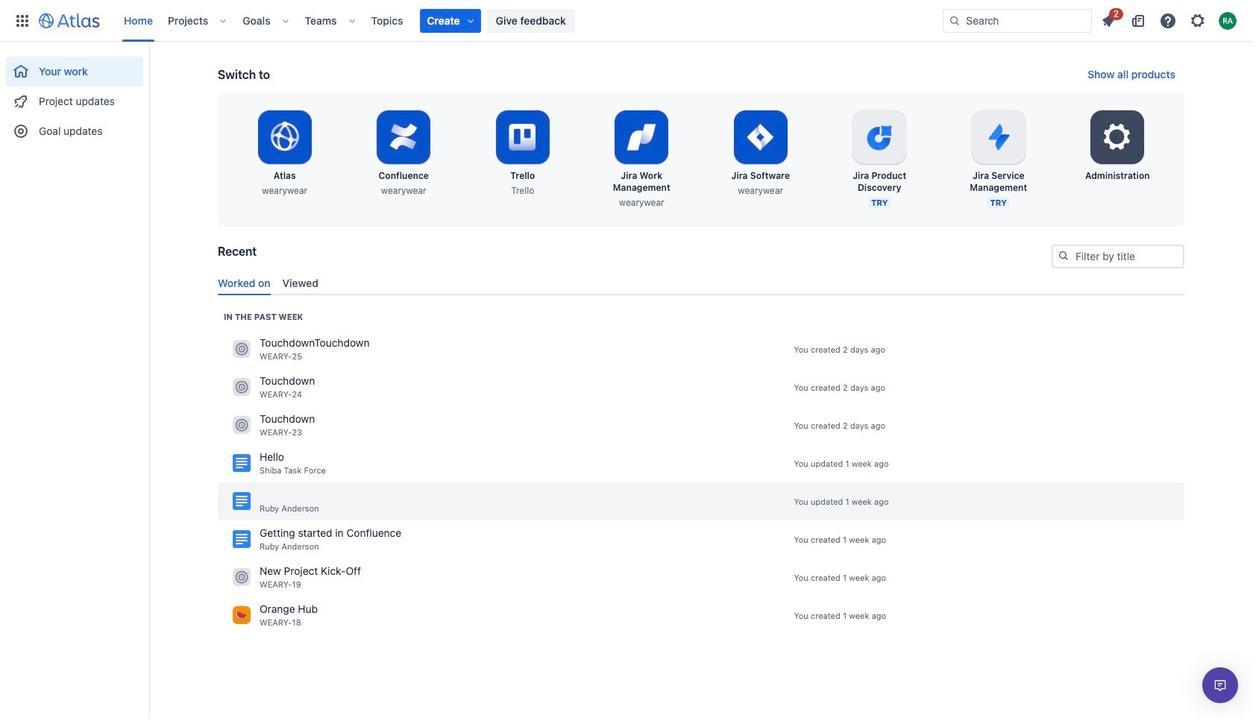 Task type: describe. For each thing, give the bounding box(es) containing it.
settings image
[[1189, 12, 1207, 29]]

account image
[[1219, 12, 1237, 29]]

1 confluence image from the top
[[233, 493, 251, 511]]

top element
[[9, 0, 943, 41]]

open intercom messenger image
[[1212, 677, 1230, 695]]

notifications image
[[1100, 12, 1118, 29]]

Search field
[[943, 9, 1092, 32]]

1 townsquare image from the top
[[233, 379, 251, 396]]



Task type: locate. For each thing, give the bounding box(es) containing it.
townsquare image
[[233, 341, 251, 358], [233, 607, 251, 625]]

tab list
[[212, 271, 1191, 295]]

2 townsquare image from the top
[[233, 417, 251, 435]]

settings image
[[1100, 119, 1136, 155]]

2 vertical spatial townsquare image
[[233, 569, 251, 587]]

help image
[[1160, 12, 1177, 29]]

0 vertical spatial townsquare image
[[233, 379, 251, 396]]

townsquare image
[[233, 379, 251, 396], [233, 417, 251, 435], [233, 569, 251, 587]]

None search field
[[943, 9, 1092, 32]]

switch to... image
[[13, 12, 31, 29]]

1 vertical spatial confluence image
[[233, 531, 251, 549]]

Filter by title field
[[1054, 246, 1183, 267]]

heading
[[224, 311, 303, 323]]

banner
[[0, 0, 1254, 42]]

search image
[[949, 15, 961, 26]]

3 townsquare image from the top
[[233, 569, 251, 587]]

1 townsquare image from the top
[[233, 341, 251, 358]]

0 vertical spatial confluence image
[[233, 493, 251, 511]]

1 vertical spatial townsquare image
[[233, 607, 251, 625]]

0 vertical spatial townsquare image
[[233, 341, 251, 358]]

search image
[[1058, 250, 1070, 262]]

1 vertical spatial townsquare image
[[233, 417, 251, 435]]

confluence image
[[233, 455, 251, 473]]

2 confluence image from the top
[[233, 531, 251, 549]]

confluence image
[[233, 493, 251, 511], [233, 531, 251, 549]]

group
[[6, 42, 143, 151]]

2 townsquare image from the top
[[233, 607, 251, 625]]



Task type: vqa. For each thing, say whether or not it's contained in the screenshot.
field
no



